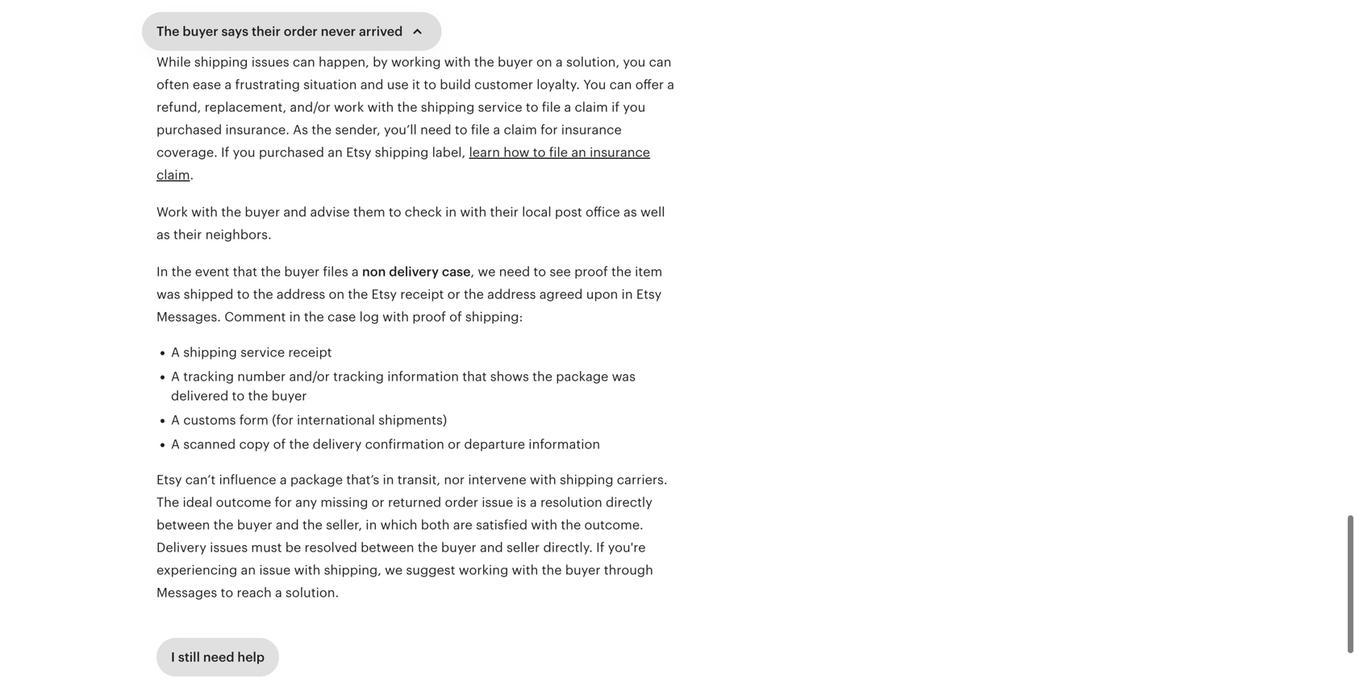 Task type: vqa. For each thing, say whether or not it's contained in the screenshot.
orders
no



Task type: locate. For each thing, give the bounding box(es) containing it.
to
[[424, 77, 437, 92], [526, 100, 539, 115], [455, 123, 468, 137], [533, 145, 546, 160], [389, 205, 402, 220], [534, 265, 547, 279], [237, 287, 250, 302], [232, 389, 245, 404], [221, 586, 233, 601]]

1 horizontal spatial between
[[361, 541, 414, 555]]

package right "shows"
[[556, 370, 609, 384]]

0 horizontal spatial if
[[221, 145, 230, 160]]

messages.
[[157, 310, 221, 324]]

proof up "upon"
[[575, 265, 608, 279]]

1 horizontal spatial was
[[612, 370, 636, 384]]

etsy down item
[[637, 287, 662, 302]]

see
[[550, 265, 571, 279]]

(for
[[272, 413, 294, 428]]

working inside etsy can't influence a package that's in transit, nor intervene with shipping carriers. the ideal outcome for any missing or returned order issue is a resolution directly between the buyer and the seller, in which both are satisfied with the outcome. delivery issues must be resolved between the buyer and seller directly. if you're experiencing an issue with shipping, we suggest working with the buyer through messages to reach a solution.
[[459, 563, 509, 578]]

file up learn
[[471, 123, 490, 137]]

claim down coverage.
[[157, 168, 190, 182]]

an inside etsy can't influence a package that's in transit, nor intervene with shipping carriers. the ideal outcome for any missing or returned order issue is a resolution directly between the buyer and the seller, in which both are satisfied with the outcome. delivery issues must be resolved between the buyer and seller directly. if you're experiencing an issue with shipping, we suggest working with the buyer through messages to reach a solution.
[[241, 563, 256, 578]]

messages
[[157, 586, 217, 601]]

to up the form
[[232, 389, 245, 404]]

for left any
[[275, 496, 292, 510]]

1 vertical spatial package
[[290, 473, 343, 488]]

0 vertical spatial receipt
[[401, 287, 444, 302]]

tracking
[[183, 370, 234, 384], [333, 370, 384, 384]]

need inside ", we need to see proof the item was shipped to the address on the etsy receipt or the address agreed upon in etsy messages. comment in the case log with proof of shipping:"
[[499, 265, 530, 279]]

information up shipments)
[[388, 370, 459, 384]]

help
[[238, 651, 265, 665]]

2 horizontal spatial claim
[[575, 100, 609, 115]]

and left advise
[[284, 205, 307, 220]]

build
[[440, 77, 471, 92]]

1 vertical spatial for
[[275, 496, 292, 510]]

buyer inside while shipping issues can happen, by working with the buyer on a solution, you can often ease a frustrating situation and use it to build customer loyalty. you can offer a refund, replacement, and/or work with the shipping service to file a claim if you purchased insurance. as the sender, you'll need to file a claim for insurance coverage. if you purchased an etsy shipping label,
[[498, 55, 533, 69]]

on
[[537, 55, 553, 69], [329, 287, 345, 302]]

issues up frustrating
[[252, 55, 290, 69]]

1 vertical spatial proof
[[413, 310, 446, 324]]

i
[[171, 651, 175, 665]]

of down (for
[[273, 437, 286, 452]]

you up offer
[[623, 55, 646, 69]]

need right ,
[[499, 265, 530, 279]]

0 vertical spatial you
[[623, 55, 646, 69]]

the up while
[[157, 24, 180, 39]]

a tracking number and/or tracking information that shows the package was delivered to the buyer
[[171, 370, 636, 404]]

if down outcome.
[[597, 541, 605, 555]]

purchased up coverage.
[[157, 123, 222, 137]]

file down loyalty.
[[542, 100, 561, 115]]

delivery right non
[[389, 265, 439, 279]]

1 vertical spatial their
[[490, 205, 519, 220]]

an up the reach
[[241, 563, 256, 578]]

0 horizontal spatial information
[[388, 370, 459, 384]]

we left suggest
[[385, 563, 403, 578]]

shipping up ease
[[194, 55, 248, 69]]

0 vertical spatial delivery
[[389, 265, 439, 279]]

0 horizontal spatial issues
[[210, 541, 248, 555]]

need up label,
[[421, 123, 452, 137]]

confirmation
[[365, 437, 445, 452]]

customs
[[183, 413, 236, 428]]

1 horizontal spatial receipt
[[401, 287, 444, 302]]

agreed
[[540, 287, 583, 302]]

neighbors.
[[205, 228, 272, 242]]

file
[[542, 100, 561, 115], [471, 123, 490, 137], [549, 145, 568, 160]]

1 vertical spatial and/or
[[289, 370, 330, 384]]

we right ,
[[478, 265, 496, 279]]

as
[[293, 123, 308, 137]]

i still need help
[[171, 651, 265, 665]]

0 horizontal spatial working
[[391, 55, 441, 69]]

case left log
[[328, 310, 356, 324]]

issue
[[482, 496, 514, 510], [259, 563, 291, 578]]

and
[[361, 77, 384, 92], [284, 205, 307, 220], [276, 518, 299, 533], [480, 541, 503, 555]]

on inside ", we need to see proof the item was shipped to the address on the etsy receipt or the address agreed upon in etsy messages. comment in the case log with proof of shipping:"
[[329, 287, 345, 302]]

0 horizontal spatial an
[[241, 563, 256, 578]]

.
[[190, 168, 194, 182]]

0 vertical spatial service
[[478, 100, 523, 115]]

0 vertical spatial working
[[391, 55, 441, 69]]

issues inside while shipping issues can happen, by working with the buyer on a solution, you can often ease a frustrating situation and use it to build customer loyalty. you can offer a refund, replacement, and/or work with the shipping service to file a claim if you purchased insurance. as the sender, you'll need to file a claim for insurance coverage. if you purchased an etsy shipping label,
[[252, 55, 290, 69]]

buyer up 'customer'
[[498, 55, 533, 69]]

1 horizontal spatial that
[[463, 370, 487, 384]]

1 vertical spatial issues
[[210, 541, 248, 555]]

with up build
[[445, 55, 471, 69]]

issues left the must
[[210, 541, 248, 555]]

local
[[522, 205, 552, 220]]

0 vertical spatial their
[[252, 24, 281, 39]]

address
[[277, 287, 325, 302], [488, 287, 536, 302]]

proof right log
[[413, 310, 446, 324]]

etsy down non
[[372, 287, 397, 302]]

1 vertical spatial you
[[623, 100, 646, 115]]

1 vertical spatial we
[[385, 563, 403, 578]]

a left customs
[[171, 413, 180, 428]]

their right says
[[252, 24, 281, 39]]

2 vertical spatial claim
[[157, 168, 190, 182]]

1 vertical spatial or
[[448, 437, 461, 452]]

are
[[453, 518, 473, 533]]

0 horizontal spatial as
[[157, 228, 170, 242]]

solution,
[[567, 55, 620, 69]]

a left non
[[352, 265, 359, 279]]

1 vertical spatial the
[[157, 496, 179, 510]]

0 horizontal spatial receipt
[[288, 345, 332, 360]]

the inside work with the buyer and advise them to check in with their local post office as well as their neighbors.
[[221, 205, 241, 220]]

case
[[442, 265, 471, 279], [328, 310, 356, 324]]

0 horizontal spatial was
[[157, 287, 180, 302]]

a
[[171, 345, 180, 360], [171, 370, 180, 384], [171, 413, 180, 428], [171, 437, 180, 452]]

on inside while shipping issues can happen, by working with the buyer on a solution, you can often ease a frustrating situation and use it to build customer loyalty. you can offer a refund, replacement, and/or work with the shipping service to file a claim if you purchased insurance. as the sender, you'll need to file a claim for insurance coverage. if you purchased an etsy shipping label,
[[537, 55, 553, 69]]

a for a scanned copy of the delivery confirmation or departure information
[[171, 437, 180, 452]]

post
[[555, 205, 583, 220]]

order inside etsy can't influence a package that's in transit, nor intervene with shipping carriers. the ideal outcome for any missing or returned order issue is a resolution directly between the buyer and the seller, in which both are satisfied with the outcome. delivery issues must be resolved between the buyer and seller directly. if you're experiencing an issue with shipping, we suggest working with the buyer through messages to reach a solution.
[[445, 496, 479, 510]]

and/or up as
[[290, 100, 331, 115]]

1 vertical spatial if
[[597, 541, 605, 555]]

a up learn
[[493, 123, 501, 137]]

service up number
[[241, 345, 285, 360]]

it
[[412, 77, 421, 92]]

a down loyalty.
[[564, 100, 572, 115]]

was inside ", we need to see proof the item was shipped to the address on the etsy receipt or the address agreed upon in etsy messages. comment in the case log with proof of shipping:"
[[157, 287, 180, 302]]

as down work
[[157, 228, 170, 242]]

and down by
[[361, 77, 384, 92]]

1 horizontal spatial package
[[556, 370, 609, 384]]

with right check
[[460, 205, 487, 220]]

shipping
[[194, 55, 248, 69], [421, 100, 475, 115], [375, 145, 429, 160], [183, 345, 237, 360], [560, 473, 614, 488]]

we inside etsy can't influence a package that's in transit, nor intervene with shipping carriers. the ideal outcome for any missing or returned order issue is a resolution directly between the buyer and the seller, in which both are satisfied with the outcome. delivery issues must be resolved between the buyer and seller directly. if you're experiencing an issue with shipping, we suggest working with the buyer through messages to reach a solution.
[[385, 563, 403, 578]]

buyer down directly.
[[566, 563, 601, 578]]

1 vertical spatial on
[[329, 287, 345, 302]]

1 horizontal spatial we
[[478, 265, 496, 279]]

to down loyalty.
[[526, 100, 539, 115]]

0 horizontal spatial tracking
[[183, 370, 234, 384]]

the inside etsy can't influence a package that's in transit, nor intervene with shipping carriers. the ideal outcome for any missing or returned order issue is a resolution directly between the buyer and the seller, in which both are satisfied with the outcome. delivery issues must be resolved between the buyer and seller directly. if you're experiencing an issue with shipping, we suggest working with the buyer through messages to reach a solution.
[[157, 496, 179, 510]]

and/or
[[290, 100, 331, 115], [289, 370, 330, 384]]

and/or inside while shipping issues can happen, by working with the buyer on a solution, you can often ease a frustrating situation and use it to build customer loyalty. you can offer a refund, replacement, and/or work with the shipping service to file a claim if you purchased insurance. as the sender, you'll need to file a claim for insurance coverage. if you purchased an etsy shipping label,
[[290, 100, 331, 115]]

order left never
[[284, 24, 318, 39]]

issues
[[252, 55, 290, 69], [210, 541, 248, 555]]

0 horizontal spatial that
[[233, 265, 257, 279]]

shipping:
[[466, 310, 523, 324]]

insurance
[[562, 123, 622, 137], [590, 145, 651, 160]]

package up any
[[290, 473, 343, 488]]

1 horizontal spatial their
[[252, 24, 281, 39]]

1 vertical spatial between
[[361, 541, 414, 555]]

check
[[405, 205, 442, 220]]

replacement,
[[205, 100, 287, 115]]

address down in the event that the buyer files a non delivery case
[[277, 287, 325, 302]]

an down sender,
[[328, 145, 343, 160]]

order
[[284, 24, 318, 39], [445, 496, 479, 510]]

in
[[446, 205, 457, 220], [622, 287, 633, 302], [289, 310, 301, 324], [383, 473, 394, 488], [366, 518, 377, 533]]

non
[[362, 265, 386, 279]]

2 the from the top
[[157, 496, 179, 510]]

with down use
[[368, 100, 394, 115]]

package
[[556, 370, 609, 384], [290, 473, 343, 488]]

3 a from the top
[[171, 413, 180, 428]]

1 vertical spatial that
[[463, 370, 487, 384]]

0 vertical spatial information
[[388, 370, 459, 384]]

item
[[635, 265, 663, 279]]

insurance.
[[226, 123, 290, 137]]

coverage.
[[157, 145, 218, 160]]

upon
[[587, 287, 619, 302]]

order inside "dropdown button"
[[284, 24, 318, 39]]

file right how
[[549, 145, 568, 160]]

can up if
[[610, 77, 632, 92]]

0 horizontal spatial for
[[275, 496, 292, 510]]

to right how
[[533, 145, 546, 160]]

1 a from the top
[[171, 345, 180, 360]]

1 horizontal spatial for
[[541, 123, 558, 137]]

0 horizontal spatial we
[[385, 563, 403, 578]]

0 vertical spatial between
[[157, 518, 210, 533]]

with up solution.
[[294, 563, 321, 578]]

0 horizontal spatial need
[[203, 651, 234, 665]]

receipt inside ", we need to see proof the item was shipped to the address on the etsy receipt or the address agreed upon in etsy messages. comment in the case log with proof of shipping:"
[[401, 287, 444, 302]]

0 vertical spatial was
[[157, 287, 180, 302]]

working down seller
[[459, 563, 509, 578]]

etsy
[[346, 145, 372, 160], [372, 287, 397, 302], [637, 287, 662, 302], [157, 473, 182, 488]]

service down 'customer'
[[478, 100, 523, 115]]

a left scanned
[[171, 437, 180, 452]]

2 vertical spatial their
[[173, 228, 202, 242]]

case up shipping:
[[442, 265, 471, 279]]

with down seller
[[512, 563, 539, 578]]

between up delivery
[[157, 518, 210, 533]]

working
[[391, 55, 441, 69], [459, 563, 509, 578]]

that right the event
[[233, 265, 257, 279]]

receipt
[[401, 287, 444, 302], [288, 345, 332, 360]]

delivery
[[389, 265, 439, 279], [313, 437, 362, 452]]

1 horizontal spatial an
[[328, 145, 343, 160]]

a down messages.
[[171, 345, 180, 360]]

that inside a tracking number and/or tracking information that shows the package was delivered to the buyer
[[463, 370, 487, 384]]

1 vertical spatial need
[[499, 265, 530, 279]]

seller
[[507, 541, 540, 555]]

you right if
[[623, 100, 646, 115]]

1 vertical spatial of
[[273, 437, 286, 452]]

claim down you
[[575, 100, 609, 115]]

ease
[[193, 77, 221, 92]]

1 horizontal spatial information
[[529, 437, 601, 452]]

2 horizontal spatial an
[[572, 145, 587, 160]]

0 vertical spatial we
[[478, 265, 496, 279]]

0 horizontal spatial claim
[[157, 168, 190, 182]]

1 horizontal spatial address
[[488, 287, 536, 302]]

a right the reach
[[275, 586, 282, 601]]

to left see
[[534, 265, 547, 279]]

working inside while shipping issues can happen, by working with the buyer on a solution, you can often ease a frustrating situation and use it to build customer loyalty. you can offer a refund, replacement, and/or work with the shipping service to file a claim if you purchased insurance. as the sender, you'll need to file a claim for insurance coverage. if you purchased an etsy shipping label,
[[391, 55, 441, 69]]

0 vertical spatial on
[[537, 55, 553, 69]]

0 horizontal spatial order
[[284, 24, 318, 39]]

issue down intervene on the left bottom of the page
[[482, 496, 514, 510]]

with
[[445, 55, 471, 69], [368, 100, 394, 115], [191, 205, 218, 220], [460, 205, 487, 220], [383, 310, 409, 324], [530, 473, 557, 488], [531, 518, 558, 533], [294, 563, 321, 578], [512, 563, 539, 578]]

0 vertical spatial if
[[221, 145, 230, 160]]

claim up how
[[504, 123, 538, 137]]

in right "upon"
[[622, 287, 633, 302]]

1 vertical spatial service
[[241, 345, 285, 360]]

if inside etsy can't influence a package that's in transit, nor intervene with shipping carriers. the ideal outcome for any missing or returned order issue is a resolution directly between the buyer and the seller, in which both are satisfied with the outcome. delivery issues must be resolved between the buyer and seller directly. if you're experiencing an issue with shipping, we suggest working with the buyer through messages to reach a solution.
[[597, 541, 605, 555]]

0 vertical spatial proof
[[575, 265, 608, 279]]

1 vertical spatial claim
[[504, 123, 538, 137]]

label,
[[432, 145, 466, 160]]

1 vertical spatial as
[[157, 228, 170, 242]]

0 vertical spatial issues
[[252, 55, 290, 69]]

often
[[157, 77, 189, 92]]

can down the buyer says their order never arrived "dropdown button"
[[293, 55, 315, 69]]

shipping up 'resolution'
[[560, 473, 614, 488]]

to right it
[[424, 77, 437, 92]]

their
[[252, 24, 281, 39], [490, 205, 519, 220], [173, 228, 202, 242]]

buyer down are at the bottom of the page
[[441, 541, 477, 555]]

1 horizontal spatial if
[[597, 541, 605, 555]]

frustrating
[[235, 77, 300, 92]]

international
[[297, 413, 375, 428]]

1 vertical spatial delivery
[[313, 437, 362, 452]]

a
[[556, 55, 563, 69], [225, 77, 232, 92], [668, 77, 675, 92], [564, 100, 572, 115], [493, 123, 501, 137], [352, 265, 359, 279], [280, 473, 287, 488], [530, 496, 537, 510], [275, 586, 282, 601]]

if inside while shipping issues can happen, by working with the buyer on a solution, you can often ease a frustrating situation and use it to build customer loyalty. you can offer a refund, replacement, and/or work with the shipping service to file a claim if you purchased insurance. as the sender, you'll need to file a claim for insurance coverage. if you purchased an etsy shipping label,
[[221, 145, 230, 160]]

their down work
[[173, 228, 202, 242]]

0 vertical spatial case
[[442, 265, 471, 279]]

if right coverage.
[[221, 145, 230, 160]]

can up offer
[[649, 55, 672, 69]]

in right comment
[[289, 310, 301, 324]]

0 horizontal spatial delivery
[[313, 437, 362, 452]]

0 horizontal spatial on
[[329, 287, 345, 302]]

tracking up international
[[333, 370, 384, 384]]

their inside the buyer says their order never arrived "dropdown button"
[[252, 24, 281, 39]]

0 vertical spatial of
[[450, 310, 462, 324]]

an up post
[[572, 145, 587, 160]]

a customs form (for international shipments)
[[171, 413, 447, 428]]

buyer up (for
[[272, 389, 307, 404]]

0 vertical spatial insurance
[[562, 123, 622, 137]]

1 vertical spatial working
[[459, 563, 509, 578]]

buyer
[[183, 24, 218, 39], [498, 55, 533, 69], [245, 205, 280, 220], [284, 265, 320, 279], [272, 389, 307, 404], [237, 518, 273, 533], [441, 541, 477, 555], [566, 563, 601, 578]]

1 horizontal spatial order
[[445, 496, 479, 510]]

a right influence
[[280, 473, 287, 488]]

address up shipping:
[[488, 287, 536, 302]]

a for a tracking number and/or tracking information that shows the package was delivered to the buyer
[[171, 370, 180, 384]]

to right them
[[389, 205, 402, 220]]

learn
[[469, 145, 500, 160]]

on up loyalty.
[[537, 55, 553, 69]]

refund,
[[157, 100, 201, 115]]

2 vertical spatial or
[[372, 496, 385, 510]]

receipt up a customs form (for international shipments)
[[288, 345, 332, 360]]

1 the from the top
[[157, 24, 180, 39]]

0 horizontal spatial can
[[293, 55, 315, 69]]

1 vertical spatial receipt
[[288, 345, 332, 360]]

1 horizontal spatial delivery
[[389, 265, 439, 279]]

0 vertical spatial order
[[284, 24, 318, 39]]

2 a from the top
[[171, 370, 180, 384]]

0 horizontal spatial package
[[290, 473, 343, 488]]

package inside etsy can't influence a package that's in transit, nor intervene with shipping carriers. the ideal outcome for any missing or returned order issue is a resolution directly between the buyer and the seller, in which both are satisfied with the outcome. delivery issues must be resolved between the buyer and seller directly. if you're experiencing an issue with shipping, we suggest working with the buyer through messages to reach a solution.
[[290, 473, 343, 488]]

while shipping issues can happen, by working with the buyer on a solution, you can often ease a frustrating situation and use it to build customer loyalty. you can offer a refund, replacement, and/or work with the shipping service to file a claim if you purchased insurance. as the sender, you'll need to file a claim for insurance coverage. if you purchased an etsy shipping label,
[[157, 55, 675, 160]]

to inside etsy can't influence a package that's in transit, nor intervene with shipping carriers. the ideal outcome for any missing or returned order issue is a resolution directly between the buyer and the seller, in which both are satisfied with the outcome. delivery issues must be resolved between the buyer and seller directly. if you're experiencing an issue with shipping, we suggest working with the buyer through messages to reach a solution.
[[221, 586, 233, 601]]

in inside work with the buyer and advise them to check in with their local post office as well as their neighbors.
[[446, 205, 457, 220]]

missing
[[321, 496, 368, 510]]

a right offer
[[668, 77, 675, 92]]

arrived
[[359, 24, 403, 39]]

solution.
[[286, 586, 339, 601]]

suggest
[[406, 563, 456, 578]]

1 vertical spatial order
[[445, 496, 479, 510]]

purchased down as
[[259, 145, 324, 160]]

0 vertical spatial or
[[448, 287, 461, 302]]

0 horizontal spatial case
[[328, 310, 356, 324]]

buyer left says
[[183, 24, 218, 39]]

for down loyalty.
[[541, 123, 558, 137]]

0 horizontal spatial of
[[273, 437, 286, 452]]

need inside while shipping issues can happen, by working with the buyer on a solution, you can often ease a frustrating situation and use it to build customer loyalty. you can offer a refund, replacement, and/or work with the shipping service to file a claim if you purchased insurance. as the sender, you'll need to file a claim for insurance coverage. if you purchased an etsy shipping label,
[[421, 123, 452, 137]]

nor
[[444, 473, 465, 488]]

2 vertical spatial file
[[549, 145, 568, 160]]

0 horizontal spatial their
[[173, 228, 202, 242]]

1 horizontal spatial case
[[442, 265, 471, 279]]

still
[[178, 651, 200, 665]]

0 vertical spatial issue
[[482, 496, 514, 510]]

we inside ", we need to see proof the item was shipped to the address on the etsy receipt or the address agreed upon in etsy messages. comment in the case log with proof of shipping:"
[[478, 265, 496, 279]]

delivery down international
[[313, 437, 362, 452]]

of inside ", we need to see proof the item was shipped to the address on the etsy receipt or the address agreed upon in etsy messages. comment in the case log with proof of shipping:"
[[450, 310, 462, 324]]

1 vertical spatial purchased
[[259, 145, 324, 160]]

4 a from the top
[[171, 437, 180, 452]]

0 vertical spatial purchased
[[157, 123, 222, 137]]

1 vertical spatial issue
[[259, 563, 291, 578]]

a inside a tracking number and/or tracking information that shows the package was delivered to the buyer
[[171, 370, 180, 384]]

buyer up neighbors.
[[245, 205, 280, 220]]

must
[[251, 541, 282, 555]]

in right check
[[446, 205, 457, 220]]

the buyer says their order never arrived
[[157, 24, 403, 39]]

be
[[286, 541, 301, 555]]

tracking up delivered
[[183, 370, 234, 384]]

1 horizontal spatial tracking
[[333, 370, 384, 384]]



Task type: describe. For each thing, give the bounding box(es) containing it.
event
[[195, 265, 230, 279]]

seller,
[[326, 518, 362, 533]]

in
[[157, 265, 168, 279]]

to inside learn how to file an insurance claim
[[533, 145, 546, 160]]

if
[[612, 100, 620, 115]]

buyer left files
[[284, 265, 320, 279]]

ideal
[[183, 496, 213, 510]]

learn how to file an insurance claim
[[157, 145, 651, 182]]

need for to
[[499, 265, 530, 279]]

a right ease
[[225, 77, 232, 92]]

0 horizontal spatial purchased
[[157, 123, 222, 137]]

work
[[157, 205, 188, 220]]

1 address from the left
[[277, 287, 325, 302]]

directly.
[[544, 541, 593, 555]]

0 vertical spatial as
[[624, 205, 637, 220]]

0 horizontal spatial between
[[157, 518, 210, 533]]

an inside learn how to file an insurance claim
[[572, 145, 587, 160]]

copy
[[239, 437, 270, 452]]

1 horizontal spatial can
[[610, 77, 632, 92]]

learn how to file an insurance claim link
[[157, 145, 651, 182]]

or inside ", we need to see proof the item was shipped to the address on the etsy receipt or the address agreed upon in etsy messages. comment in the case log with proof of shipping:"
[[448, 287, 461, 302]]

for inside while shipping issues can happen, by working with the buyer on a solution, you can often ease a frustrating situation and use it to build customer loyalty. you can offer a refund, replacement, and/or work with the shipping service to file a claim if you purchased insurance. as the sender, you'll need to file a claim for insurance coverage. if you purchased an etsy shipping label,
[[541, 123, 558, 137]]

office
[[586, 205, 621, 220]]

in right seller, on the left of page
[[366, 518, 377, 533]]

with up seller
[[531, 518, 558, 533]]

and inside while shipping issues can happen, by working with the buyer on a solution, you can often ease a frustrating situation and use it to build customer loyalty. you can offer a refund, replacement, and/or work with the shipping service to file a claim if you purchased insurance. as the sender, you'll need to file a claim for insurance coverage. if you purchased an etsy shipping label,
[[361, 77, 384, 92]]

for inside etsy can't influence a package that's in transit, nor intervene with shipping carriers. the ideal outcome for any missing or returned order issue is a resolution directly between the buyer and the seller, in which both are satisfied with the outcome. delivery issues must be resolved between the buyer and seller directly. if you're experiencing an issue with shipping, we suggest working with the buyer through messages to reach a solution.
[[275, 496, 292, 510]]

1 vertical spatial information
[[529, 437, 601, 452]]

1 tracking from the left
[[183, 370, 234, 384]]

insurance inside learn how to file an insurance claim
[[590, 145, 651, 160]]

resolution
[[541, 496, 603, 510]]

package inside a tracking number and/or tracking information that shows the package was delivered to the buyer
[[556, 370, 609, 384]]

comment
[[225, 310, 286, 324]]

0 horizontal spatial issue
[[259, 563, 291, 578]]

etsy inside etsy can't influence a package that's in transit, nor intervene with shipping carriers. the ideal outcome for any missing or returned order issue is a resolution directly between the buyer and the seller, in which both are satisfied with the outcome. delivery issues must be resolved between the buyer and seller directly. if you're experiencing an issue with shipping, we suggest working with the buyer through messages to reach a solution.
[[157, 473, 182, 488]]

shows
[[491, 370, 529, 384]]

directly
[[606, 496, 653, 510]]

that's
[[346, 473, 380, 488]]

and up be
[[276, 518, 299, 533]]

delivered
[[171, 389, 229, 404]]

0 horizontal spatial proof
[[413, 310, 446, 324]]

and down 'satisfied'
[[480, 541, 503, 555]]

a shipping service receipt
[[171, 345, 332, 360]]

file inside learn how to file an insurance claim
[[549, 145, 568, 160]]

2 vertical spatial you
[[233, 145, 256, 160]]

0 vertical spatial claim
[[575, 100, 609, 115]]

sender,
[[335, 123, 381, 137]]

which
[[381, 518, 418, 533]]

advise
[[310, 205, 350, 220]]

information inside a tracking number and/or tracking information that shows the package was delivered to the buyer
[[388, 370, 459, 384]]

a scanned copy of the delivery confirmation or departure information
[[171, 437, 601, 452]]

was inside a tracking number and/or tracking information that shows the package was delivered to the buyer
[[612, 370, 636, 384]]

, we need to see proof the item was shipped to the address on the etsy receipt or the address agreed upon in etsy messages. comment in the case log with proof of shipping:
[[157, 265, 663, 324]]

with up 'resolution'
[[530, 473, 557, 488]]

shipments)
[[379, 413, 447, 428]]

work
[[334, 100, 364, 115]]

a up loyalty.
[[556, 55, 563, 69]]

etsy inside while shipping issues can happen, by working with the buyer on a solution, you can often ease a frustrating situation and use it to build customer loyalty. you can offer a refund, replacement, and/or work with the shipping service to file a claim if you purchased insurance. as the sender, you'll need to file a claim for insurance coverage. if you purchased an etsy shipping label,
[[346, 145, 372, 160]]

claim inside learn how to file an insurance claim
[[157, 168, 190, 182]]

in right that's
[[383, 473, 394, 488]]

,
[[471, 265, 475, 279]]

an inside while shipping issues can happen, by working with the buyer on a solution, you can often ease a frustrating situation and use it to build customer loyalty. you can offer a refund, replacement, and/or work with the shipping service to file a claim if you purchased insurance. as the sender, you'll need to file a claim for insurance coverage. if you purchased an etsy shipping label,
[[328, 145, 343, 160]]

1 vertical spatial file
[[471, 123, 490, 137]]

0 vertical spatial file
[[542, 100, 561, 115]]

intervene
[[468, 473, 527, 488]]

with inside ", we need to see proof the item was shipped to the address on the etsy receipt or the address agreed upon in etsy messages. comment in the case log with proof of shipping:"
[[383, 310, 409, 324]]

both
[[421, 518, 450, 533]]

buyer inside a tracking number and/or tracking information that shows the package was delivered to the buyer
[[272, 389, 307, 404]]

a for a shipping service receipt
[[171, 345, 180, 360]]

case inside ", we need to see proof the item was shipped to the address on the etsy receipt or the address agreed upon in etsy messages. comment in the case log with proof of shipping:"
[[328, 310, 356, 324]]

through
[[604, 563, 654, 578]]

satisfied
[[476, 518, 528, 533]]

with right work
[[191, 205, 218, 220]]

carriers.
[[617, 473, 668, 488]]

shipping down you'll
[[375, 145, 429, 160]]

can't
[[185, 473, 216, 488]]

delivery
[[157, 541, 207, 555]]

to up comment
[[237, 287, 250, 302]]

buyer inside work with the buyer and advise them to check in with their local post office as well as their neighbors.
[[245, 205, 280, 220]]

by
[[373, 55, 388, 69]]

situation
[[304, 77, 357, 92]]

in the event that the buyer files a non delivery case
[[157, 265, 471, 279]]

loyalty.
[[537, 77, 580, 92]]

to up label,
[[455, 123, 468, 137]]

buyer inside "dropdown button"
[[183, 24, 218, 39]]

resolved
[[305, 541, 357, 555]]

happen,
[[319, 55, 370, 69]]

shipping down messages.
[[183, 345, 237, 360]]

log
[[360, 310, 379, 324]]

you're
[[608, 541, 646, 555]]

you
[[584, 77, 606, 92]]

1 horizontal spatial purchased
[[259, 145, 324, 160]]

and inside work with the buyer and advise them to check in with their local post office as well as their neighbors.
[[284, 205, 307, 220]]

never
[[321, 24, 356, 39]]

2 tracking from the left
[[333, 370, 384, 384]]

influence
[[219, 473, 277, 488]]

outcome
[[216, 496, 271, 510]]

says
[[222, 24, 249, 39]]

service inside while shipping issues can happen, by working with the buyer on a solution, you can often ease a frustrating situation and use it to build customer loyalty. you can offer a refund, replacement, and/or work with the shipping service to file a claim if you purchased insurance. as the sender, you'll need to file a claim for insurance coverage. if you purchased an etsy shipping label,
[[478, 100, 523, 115]]

files
[[323, 265, 348, 279]]

transit,
[[398, 473, 441, 488]]

returned
[[388, 496, 442, 510]]

insurance inside while shipping issues can happen, by working with the buyer on a solution, you can often ease a frustrating situation and use it to build customer loyalty. you can offer a refund, replacement, and/or work with the shipping service to file a claim if you purchased insurance. as the sender, you'll need to file a claim for insurance coverage. if you purchased an etsy shipping label,
[[562, 123, 622, 137]]

while
[[157, 55, 191, 69]]

use
[[387, 77, 409, 92]]

to inside a tracking number and/or tracking information that shows the package was delivered to the buyer
[[232, 389, 245, 404]]

2 address from the left
[[488, 287, 536, 302]]

2 horizontal spatial can
[[649, 55, 672, 69]]

shipping inside etsy can't influence a package that's in transit, nor intervene with shipping carriers. the ideal outcome for any missing or returned order issue is a resolution directly between the buyer and the seller, in which both are satisfied with the outcome. delivery issues must be resolved between the buyer and seller directly. if you're experiencing an issue with shipping, we suggest working with the buyer through messages to reach a solution.
[[560, 473, 614, 488]]

form
[[239, 413, 269, 428]]

experiencing
[[157, 563, 238, 578]]

them
[[353, 205, 385, 220]]

the inside "dropdown button"
[[157, 24, 180, 39]]

work with the buyer and advise them to check in with their local post office as well as their neighbors.
[[157, 205, 666, 242]]

buyer down the outcome
[[237, 518, 273, 533]]

scanned
[[183, 437, 236, 452]]

i still need help link
[[157, 638, 279, 677]]

1 horizontal spatial proof
[[575, 265, 608, 279]]

customer
[[475, 77, 534, 92]]

reach
[[237, 586, 272, 601]]

the buyer says their order never arrived button
[[142, 12, 442, 51]]

2 horizontal spatial their
[[490, 205, 519, 220]]

to inside work with the buyer and advise them to check in with their local post office as well as their neighbors.
[[389, 205, 402, 220]]

and/or inside a tracking number and/or tracking information that shows the package was delivered to the buyer
[[289, 370, 330, 384]]

any
[[296, 496, 317, 510]]

a right is in the bottom of the page
[[530, 496, 537, 510]]

etsy can't influence a package that's in transit, nor intervene with shipping carriers. the ideal outcome for any missing or returned order issue is a resolution directly between the buyer and the seller, in which both are satisfied with the outcome. delivery issues must be resolved between the buyer and seller directly. if you're experiencing an issue with shipping, we suggest working with the buyer through messages to reach a solution.
[[157, 473, 668, 601]]

a for a customs form (for international shipments)
[[171, 413, 180, 428]]

or inside etsy can't influence a package that's in transit, nor intervene with shipping carriers. the ideal outcome for any missing or returned order issue is a resolution directly between the buyer and the seller, in which both are satisfied with the outcome. delivery issues must be resolved between the buyer and seller directly. if you're experiencing an issue with shipping, we suggest working with the buyer through messages to reach a solution.
[[372, 496, 385, 510]]

offer
[[636, 77, 664, 92]]

shipped
[[184, 287, 234, 302]]

issues inside etsy can't influence a package that's in transit, nor intervene with shipping carriers. the ideal outcome for any missing or returned order issue is a resolution directly between the buyer and the seller, in which both are satisfied with the outcome. delivery issues must be resolved between the buyer and seller directly. if you're experiencing an issue with shipping, we suggest working with the buyer through messages to reach a solution.
[[210, 541, 248, 555]]

1 horizontal spatial issue
[[482, 496, 514, 510]]

need for help
[[203, 651, 234, 665]]

well
[[641, 205, 666, 220]]

shipping,
[[324, 563, 382, 578]]

shipping down build
[[421, 100, 475, 115]]



